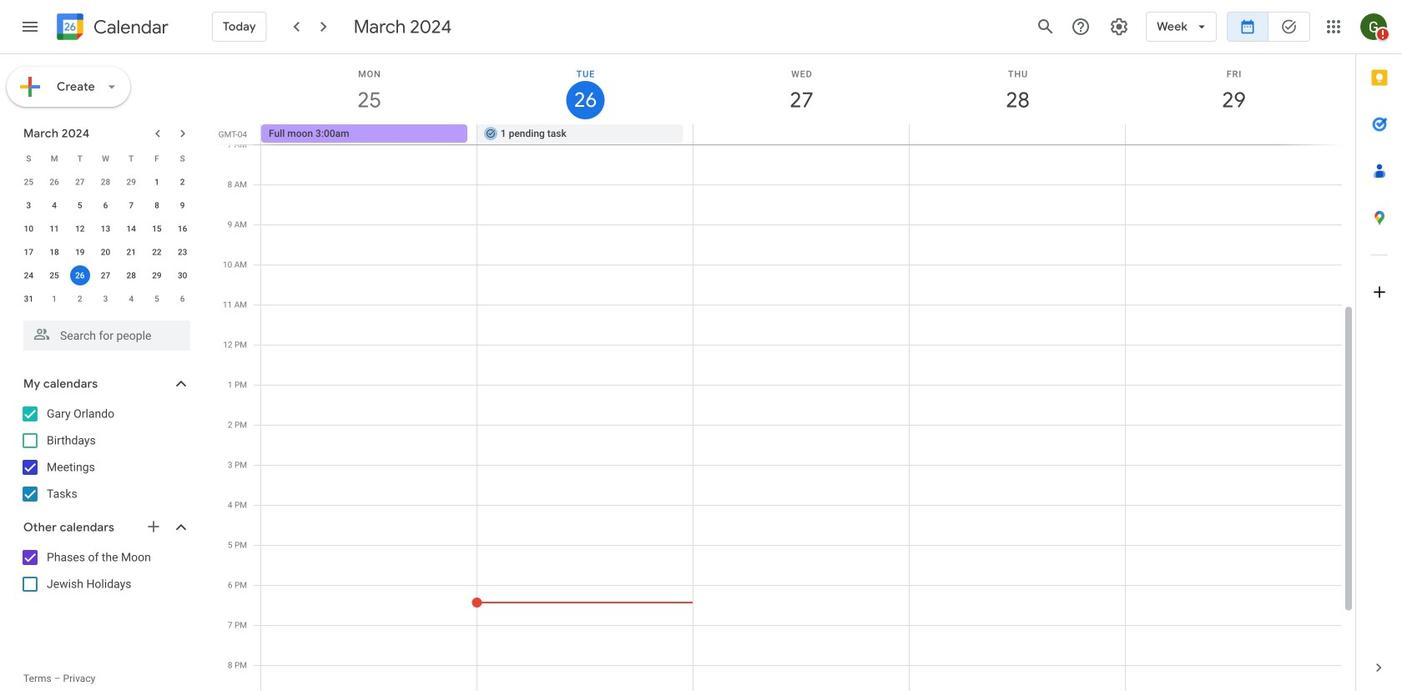 Task type: locate. For each thing, give the bounding box(es) containing it.
14 element
[[121, 219, 141, 239]]

28 element
[[121, 265, 141, 285]]

february 26 element
[[44, 172, 64, 192]]

april 6 element
[[172, 289, 193, 309]]

20 element
[[96, 242, 116, 262]]

heading
[[90, 17, 169, 37]]

13 element
[[96, 219, 116, 239]]

other calendars list
[[3, 544, 207, 598]]

april 4 element
[[121, 289, 141, 309]]

march 2024 grid
[[16, 147, 195, 311]]

18 element
[[44, 242, 64, 262]]

my calendars list
[[3, 401, 207, 508]]

grid
[[214, 54, 1356, 691]]

6 element
[[96, 195, 116, 215]]

april 3 element
[[96, 289, 116, 309]]

5 element
[[70, 195, 90, 215]]

february 28 element
[[96, 172, 116, 192]]

settings menu image
[[1110, 17, 1130, 37]]

tab list
[[1357, 54, 1402, 644]]

calendar element
[[53, 10, 169, 47]]

26, today element
[[70, 265, 90, 285]]

cell inside march 2024 grid
[[67, 264, 93, 287]]

cell
[[693, 124, 909, 144], [909, 124, 1125, 144], [1125, 124, 1341, 144], [67, 264, 93, 287]]

Search for people text field
[[33, 321, 180, 351]]

row
[[254, 124, 1356, 144], [16, 147, 195, 170], [16, 170, 195, 194], [16, 194, 195, 217], [16, 217, 195, 240], [16, 240, 195, 264], [16, 264, 195, 287], [16, 287, 195, 311]]

27 element
[[96, 265, 116, 285]]

None search field
[[0, 314, 207, 351]]

april 2 element
[[70, 289, 90, 309]]

10 element
[[19, 219, 39, 239]]

row group
[[16, 170, 195, 311]]

16 element
[[172, 219, 193, 239]]

19 element
[[70, 242, 90, 262]]

3 element
[[19, 195, 39, 215]]

add other calendars image
[[145, 518, 162, 535]]

11 element
[[44, 219, 64, 239]]



Task type: describe. For each thing, give the bounding box(es) containing it.
april 5 element
[[147, 289, 167, 309]]

9 element
[[172, 195, 193, 215]]

24 element
[[19, 265, 39, 285]]

7 element
[[121, 195, 141, 215]]

february 25 element
[[19, 172, 39, 192]]

8 element
[[147, 195, 167, 215]]

29 element
[[147, 265, 167, 285]]

february 29 element
[[121, 172, 141, 192]]

12 element
[[70, 219, 90, 239]]

31 element
[[19, 289, 39, 309]]

main drawer image
[[20, 17, 40, 37]]

25 element
[[44, 265, 64, 285]]

22 element
[[147, 242, 167, 262]]

february 27 element
[[70, 172, 90, 192]]

april 1 element
[[44, 289, 64, 309]]

4 element
[[44, 195, 64, 215]]

30 element
[[172, 265, 193, 285]]

21 element
[[121, 242, 141, 262]]

15 element
[[147, 219, 167, 239]]

2 element
[[172, 172, 193, 192]]

17 element
[[19, 242, 39, 262]]

1 element
[[147, 172, 167, 192]]

heading inside calendar element
[[90, 17, 169, 37]]

23 element
[[172, 242, 193, 262]]



Task type: vqa. For each thing, say whether or not it's contained in the screenshot.
3rd daily from the right
no



